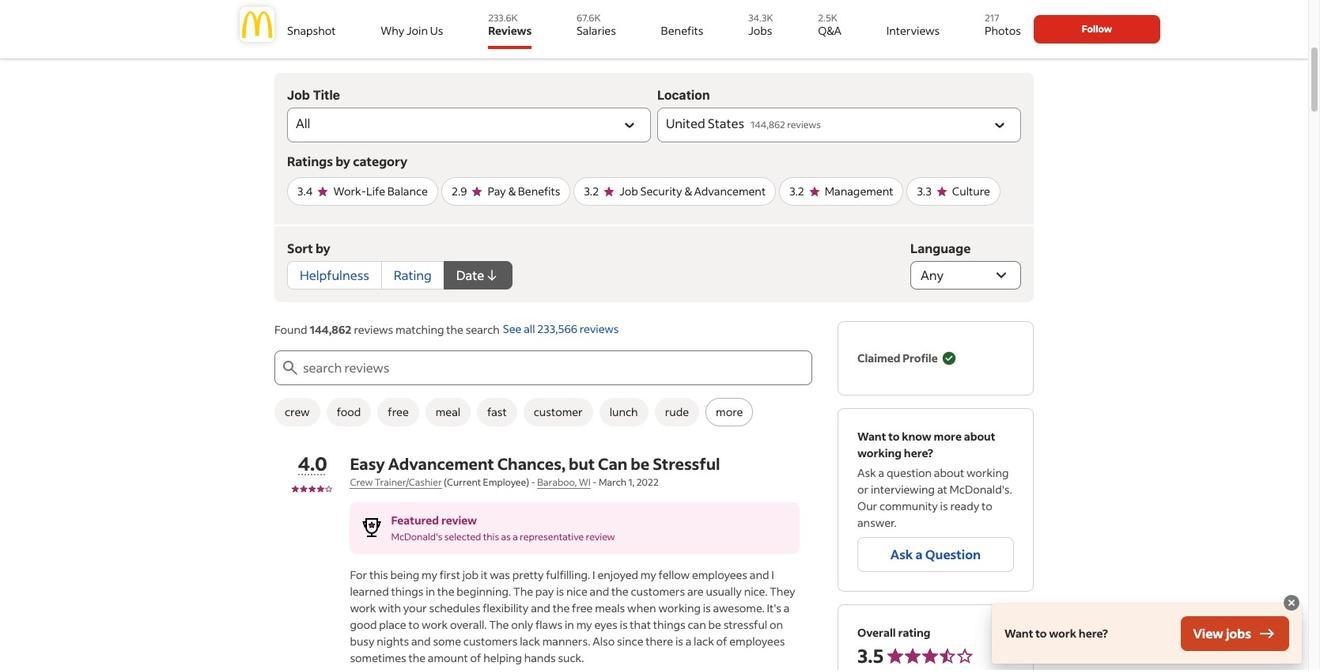 Task type: vqa. For each thing, say whether or not it's contained in the screenshot.


Task type: locate. For each thing, give the bounding box(es) containing it.
&
[[508, 184, 516, 199], [685, 184, 692, 199]]

view jobs link
[[1181, 616, 1290, 651]]

1 vertical spatial by
[[316, 240, 331, 256]]

0 horizontal spatial more
[[716, 405, 743, 420]]

ratings by category
[[287, 153, 408, 169]]

4.0
[[298, 451, 328, 475]]

2 & from the left
[[685, 184, 692, 199]]

all
[[296, 115, 311, 132]]

0 horizontal spatial -
[[531, 476, 536, 488]]

2 horizontal spatial this
[[940, 36, 963, 53]]

0 vertical spatial be
[[631, 453, 650, 474]]

overall rating
[[858, 625, 931, 640]]

0 horizontal spatial in
[[426, 584, 435, 599]]

3.5 out of 5 stars. image
[[887, 647, 974, 664], [887, 647, 948, 664]]

profile
[[903, 351, 938, 366]]

want
[[858, 429, 886, 444], [1005, 626, 1034, 641]]

1 horizontal spatial i
[[772, 567, 774, 582]]

my
[[422, 567, 438, 582], [641, 567, 657, 582], [577, 617, 592, 632]]

0 vertical spatial review
[[441, 513, 477, 528]]

employees up usually in the right bottom of the page
[[692, 567, 748, 582]]

fast link
[[477, 398, 517, 426]]

by right sort
[[316, 240, 331, 256]]

a up interviewing on the bottom right of page
[[879, 465, 885, 480]]

job left the title
[[287, 88, 310, 102]]

is left that at the bottom of page
[[620, 617, 628, 632]]

0 horizontal spatial review
[[441, 513, 477, 528]]

in up 'your'
[[426, 584, 435, 599]]

advancement down states
[[694, 184, 766, 199]]

advancement up (current
[[388, 453, 494, 474]]

1 vertical spatial customers
[[464, 634, 518, 649]]

0 horizontal spatial 144,862
[[310, 322, 352, 337]]

benefits
[[661, 23, 704, 38], [518, 184, 561, 199]]

why
[[381, 23, 405, 38]]

more right know
[[934, 429, 962, 444]]

1 horizontal spatial 3.2
[[790, 184, 805, 199]]

and up meals
[[590, 584, 609, 599]]

1 horizontal spatial &
[[685, 184, 692, 199]]

1 vertical spatial this
[[483, 531, 499, 543]]

1 vertical spatial more
[[934, 429, 962, 444]]

the down 'flexibility' on the left bottom of the page
[[489, 617, 509, 632]]

free right 'food' 'link'
[[388, 405, 409, 420]]

also
[[593, 634, 615, 649]]

0 horizontal spatial work
[[350, 600, 376, 615]]

this right review
[[940, 36, 963, 53]]

1 horizontal spatial customers
[[631, 584, 685, 599]]

about up mcdonald's.
[[964, 429, 996, 444]]

0 horizontal spatial reviews
[[354, 322, 393, 337]]

1 horizontal spatial free
[[572, 600, 593, 615]]

0 horizontal spatial want
[[858, 429, 886, 444]]

fast
[[487, 405, 507, 420]]

ask down answer.
[[891, 546, 913, 562]]

0 horizontal spatial of
[[470, 650, 481, 665]]

flaws
[[536, 617, 563, 632]]

3.2 for job security & advancement
[[584, 184, 599, 199]]

ready
[[951, 498, 980, 513]]

my left first
[[422, 567, 438, 582]]

is right there
[[676, 634, 684, 649]]

schedules
[[429, 600, 481, 615]]

1 3.2 from the left
[[584, 184, 599, 199]]

0 vertical spatial working
[[858, 445, 902, 460]]

mcdonald's down featured
[[391, 531, 443, 543]]

1 horizontal spatial reviews
[[580, 321, 619, 336]]

1 vertical spatial here?
[[1079, 626, 1108, 641]]

1 vertical spatial things
[[653, 617, 686, 632]]

it
[[481, 567, 488, 582]]

see all 233,566 reviews link
[[503, 321, 619, 338]]

0 horizontal spatial 3.2
[[584, 184, 599, 199]]

0 vertical spatial this
[[940, 36, 963, 53]]

0 horizontal spatial job
[[287, 88, 310, 102]]

1 vertical spatial 144,862
[[310, 322, 352, 337]]

0 vertical spatial benefits
[[661, 23, 704, 38]]

customers
[[631, 584, 685, 599], [464, 634, 518, 649]]

0 horizontal spatial ask
[[858, 465, 877, 480]]

0 vertical spatial things
[[391, 584, 424, 599]]

baraboo,
[[538, 476, 577, 488]]

is down at
[[940, 498, 948, 513]]

0 horizontal spatial lack
[[520, 634, 540, 649]]

this left as
[[483, 531, 499, 543]]

pay
[[536, 584, 554, 599]]

review up selected
[[441, 513, 477, 528]]

the
[[447, 322, 464, 337], [437, 584, 455, 599], [612, 584, 629, 599], [553, 600, 570, 615], [409, 650, 426, 665]]

is up can
[[703, 600, 711, 615]]

fulfilling.
[[546, 567, 591, 582]]

0 vertical spatial advancement
[[694, 184, 766, 199]]

2 3.2 from the left
[[790, 184, 805, 199]]

the down enjoyed at the left of the page
[[612, 584, 629, 599]]

nights
[[377, 634, 409, 649]]

1 vertical spatial be
[[709, 617, 721, 632]]

nice.
[[744, 584, 768, 599]]

of left helping
[[470, 650, 481, 665]]

3.4
[[298, 184, 313, 199]]

0 horizontal spatial i
[[593, 567, 596, 582]]

1 horizontal spatial of
[[717, 634, 728, 649]]

1 horizontal spatial working
[[858, 445, 902, 460]]

1 vertical spatial want
[[1005, 626, 1034, 641]]

why join us link
[[381, 6, 443, 49]]

are
[[688, 584, 704, 599]]

1 horizontal spatial advancement
[[694, 184, 766, 199]]

2 horizontal spatial work
[[1049, 626, 1077, 641]]

1 - from the left
[[531, 476, 536, 488]]

1 horizontal spatial here?
[[1079, 626, 1108, 641]]

ask a question link
[[858, 537, 1014, 572]]

0 horizontal spatial benefits
[[518, 184, 561, 199]]

with
[[378, 600, 401, 615]]

more inside want to know more about working here? ask a question about working or interviewing at mcdonald's. our community is ready to answer.
[[934, 429, 962, 444]]

0 horizontal spatial working
[[659, 600, 701, 615]]

that
[[630, 617, 651, 632]]

0 vertical spatial here?
[[904, 445, 934, 460]]

be up the "2022"
[[631, 453, 650, 474]]

snapshot
[[287, 23, 336, 38]]

working up mcdonald's.
[[967, 465, 1009, 480]]

and
[[750, 567, 769, 582], [590, 584, 609, 599], [531, 600, 551, 615], [411, 634, 431, 649]]

my left "eyes"
[[577, 617, 592, 632]]

to inside for this being my first job it was pretty fulfilling. i enjoyed my fellow employees and i learned things in the beginning. the pay is nice and the customers are usually nice. they work with your schedules flexibility and the free meals when working is awesome. it's a good place to work overall. the only flaws in my eyes is that things can be stressful on busy nights and some customers lack manners. also since there is a lack of employees sometimes the amount of helping hands suck.
[[409, 617, 420, 632]]

2 i from the left
[[772, 567, 774, 582]]

customer
[[534, 405, 583, 420]]

benefits link
[[661, 6, 704, 49]]

lack down can
[[694, 634, 714, 649]]

united
[[666, 115, 705, 132]]

1 vertical spatial advancement
[[388, 453, 494, 474]]

by up work-
[[336, 153, 351, 169]]

3.2
[[584, 184, 599, 199], [790, 184, 805, 199]]

reviews
[[787, 119, 821, 131], [580, 321, 619, 336], [354, 322, 393, 337]]

matching
[[396, 322, 444, 337]]

1 vertical spatial job
[[620, 184, 638, 199]]

of down "stressful"
[[717, 634, 728, 649]]

- down easy advancement chances, but can be stressful link
[[531, 476, 536, 488]]

0 vertical spatial of
[[717, 634, 728, 649]]

working inside for this being my first job it was pretty fulfilling. i enjoyed my fellow employees and i learned things in the beginning. the pay is nice and the customers are usually nice. they work with your schedules flexibility and the free meals when working is awesome. it's a good place to work overall. the only flaws in my eyes is that things can be stressful on busy nights and some customers lack manners. also since there is a lack of employees sometimes the amount of helping hands suck.
[[659, 600, 701, 615]]

217
[[985, 12, 1000, 24]]

1 horizontal spatial -
[[593, 476, 597, 488]]

a down can
[[686, 634, 692, 649]]

easy advancement chances, but can be stressful crew trainer/cashier (current employee) - baraboo, wi - march 1, 2022
[[350, 453, 720, 488]]

1 horizontal spatial mcdonald's
[[391, 531, 443, 543]]

be right can
[[709, 617, 721, 632]]

1 horizontal spatial this
[[483, 531, 499, 543]]

here? inside want to know more about working here? ask a question about working or interviewing at mcdonald's. our community is ready to answer.
[[904, 445, 934, 460]]

company
[[965, 36, 1021, 53]]

reviews right states
[[787, 119, 821, 131]]

good
[[350, 617, 377, 632]]

& right pay
[[508, 184, 516, 199]]

want inside want to know more about working here? ask a question about working or interviewing at mcdonald's. our community is ready to answer.
[[858, 429, 886, 444]]

1 vertical spatial mcdonald's
[[391, 531, 443, 543]]

see
[[503, 321, 522, 336]]

it's
[[767, 600, 782, 615]]

review this company
[[894, 36, 1021, 53]]

0 vertical spatial in
[[426, 584, 435, 599]]

1 horizontal spatial job
[[620, 184, 638, 199]]

be inside for this being my first job it was pretty fulfilling. i enjoyed my fellow employees and i learned things in the beginning. the pay is nice and the customers are usually nice. they work with your schedules flexibility and the free meals when working is awesome. it's a good place to work overall. the only flaws in my eyes is that things can be stressful on busy nights and some customers lack manners. also since there is a lack of employees sometimes the amount of helping hands suck.
[[709, 617, 721, 632]]

1 vertical spatial benefits
[[518, 184, 561, 199]]

sort
[[287, 240, 313, 256]]

close image
[[1283, 593, 1302, 612]]

working up the question
[[858, 445, 902, 460]]

reviews down '233.6k'
[[477, 29, 552, 54]]

group
[[287, 261, 513, 289]]

1 horizontal spatial want
[[1005, 626, 1034, 641]]

easy advancement chances, but can be stressful link
[[350, 453, 720, 474]]

1 horizontal spatial more
[[934, 429, 962, 444]]

0 vertical spatial 144,862
[[751, 119, 786, 131]]

claimed profile
[[858, 351, 938, 366]]

working
[[858, 445, 902, 460], [967, 465, 1009, 480], [659, 600, 701, 615]]

be inside easy advancement chances, but can be stressful crew trainer/cashier (current employee) - baraboo, wi - march 1, 2022
[[631, 453, 650, 474]]

0 vertical spatial ask
[[858, 465, 877, 480]]

employees
[[692, 567, 748, 582], [730, 634, 785, 649]]

in
[[426, 584, 435, 599], [565, 617, 574, 632]]

0 vertical spatial mcdonald's
[[275, 29, 380, 54]]

144,862 right states
[[751, 119, 786, 131]]

1 horizontal spatial things
[[653, 617, 686, 632]]

interviews
[[887, 23, 940, 38]]

0 vertical spatial the
[[514, 584, 533, 599]]

busy
[[350, 634, 375, 649]]

free down nice
[[572, 600, 593, 615]]

enjoyed
[[598, 567, 639, 582]]

job for job title
[[287, 88, 310, 102]]

meals
[[595, 600, 625, 615]]

2 horizontal spatial my
[[641, 567, 657, 582]]

the up flaws
[[553, 600, 570, 615]]

suck.
[[558, 650, 584, 665]]

reviews right 233,566
[[580, 321, 619, 336]]

this up learned on the bottom left of page
[[369, 567, 388, 582]]

ask up or
[[858, 465, 877, 480]]

1 vertical spatial in
[[565, 617, 574, 632]]

hands
[[524, 650, 556, 665]]

mcdonald's up the title
[[275, 29, 380, 54]]

reviews left matching
[[354, 322, 393, 337]]

working down are
[[659, 600, 701, 615]]

0 vertical spatial free
[[388, 405, 409, 420]]

a left 'question'
[[916, 546, 923, 562]]

0 horizontal spatial here?
[[904, 445, 934, 460]]

1 vertical spatial the
[[489, 617, 509, 632]]

reviews inside united states 144,862 reviews
[[787, 119, 821, 131]]

rude link
[[655, 398, 700, 426]]

review up enjoyed at the left of the page
[[586, 531, 615, 543]]

2 horizontal spatial reviews
[[787, 119, 821, 131]]

- right wi
[[593, 476, 597, 488]]

customers up helping
[[464, 634, 518, 649]]

can
[[598, 453, 628, 474]]

1 horizontal spatial be
[[709, 617, 721, 632]]

3.2 left management
[[790, 184, 805, 199]]

144,862 right found
[[310, 322, 352, 337]]

the left search
[[447, 322, 464, 337]]

1 vertical spatial free
[[572, 600, 593, 615]]

more right 'rude'
[[716, 405, 743, 420]]

mcdonald's inside featured review mcdonald's selected this as a representative review
[[391, 531, 443, 543]]

1 vertical spatial working
[[967, 465, 1009, 480]]

2 horizontal spatial working
[[967, 465, 1009, 480]]

customer link
[[524, 398, 593, 426]]

i left enjoyed at the left of the page
[[593, 567, 596, 582]]

about up at
[[934, 465, 965, 480]]

0 vertical spatial job
[[287, 88, 310, 102]]

job left security
[[620, 184, 638, 199]]

this for company
[[940, 36, 963, 53]]

0 vertical spatial want
[[858, 429, 886, 444]]

advancement
[[694, 184, 766, 199], [388, 453, 494, 474]]

eyes
[[595, 617, 618, 632]]

0 horizontal spatial the
[[489, 617, 509, 632]]

and down pay
[[531, 600, 551, 615]]

1 horizontal spatial 144,862
[[751, 119, 786, 131]]

lunch
[[610, 405, 638, 420]]

0 horizontal spatial mcdonald's
[[275, 29, 380, 54]]

want to work here?
[[1005, 626, 1108, 641]]

the down pretty at the left of page
[[514, 584, 533, 599]]

the down nights at the bottom of the page
[[409, 650, 426, 665]]

beginning.
[[457, 584, 511, 599]]

customers up when
[[631, 584, 685, 599]]

is right pay
[[556, 584, 564, 599]]

group containing helpfulness
[[287, 261, 513, 289]]

this inside for this being my first job it was pretty fulfilling. i enjoyed my fellow employees and i learned things in the beginning. the pay is nice and the customers are usually nice. they work with your schedules flexibility and the free meals when working is awesome. it's a good place to work overall. the only flaws in my eyes is that things can be stressful on busy nights and some customers lack manners. also since there is a lack of employees sometimes the amount of helping hands suck.
[[369, 567, 388, 582]]

0 horizontal spatial free
[[388, 405, 409, 420]]

want for want to know more about working here? ask a question about working or interviewing at mcdonald's. our community is ready to answer.
[[858, 429, 886, 444]]

trainer/cashier
[[375, 476, 442, 488]]

3.2 for management
[[790, 184, 805, 199]]

2 - from the left
[[593, 476, 597, 488]]

0 horizontal spatial this
[[369, 567, 388, 582]]

a right as
[[513, 531, 518, 543]]

1 horizontal spatial review
[[586, 531, 615, 543]]

employees down "stressful"
[[730, 634, 785, 649]]

2.9
[[452, 184, 467, 199]]

in up manners.
[[565, 617, 574, 632]]

they
[[770, 584, 796, 599]]

things up there
[[653, 617, 686, 632]]

reviews
[[488, 23, 532, 38], [477, 29, 552, 54]]

question
[[926, 546, 981, 562]]

1 vertical spatial ask
[[891, 546, 913, 562]]

job for job security & advancement
[[620, 184, 638, 199]]

ask
[[858, 465, 877, 480], [891, 546, 913, 562]]

at
[[938, 482, 948, 497]]

& right security
[[685, 184, 692, 199]]

0 horizontal spatial advancement
[[388, 453, 494, 474]]

free inside "link"
[[388, 405, 409, 420]]

ratings
[[287, 153, 333, 169]]

0 horizontal spatial be
[[631, 453, 650, 474]]

sometimes
[[350, 650, 406, 665]]

4.0 button
[[298, 451, 328, 475]]

stressful
[[724, 617, 768, 632]]

my left "fellow"
[[641, 567, 657, 582]]

work
[[350, 600, 376, 615], [422, 617, 448, 632], [1049, 626, 1077, 641]]

overall.
[[450, 617, 487, 632]]

2 vertical spatial working
[[659, 600, 701, 615]]

here?
[[904, 445, 934, 460], [1079, 626, 1108, 641]]

0 vertical spatial employees
[[692, 567, 748, 582]]

benefits up location
[[661, 23, 704, 38]]

lack down only
[[520, 634, 540, 649]]

0 horizontal spatial by
[[316, 240, 331, 256]]

helpfulness
[[300, 266, 369, 283]]

0 horizontal spatial &
[[508, 184, 516, 199]]

1 & from the left
[[508, 184, 516, 199]]

i up they
[[772, 567, 774, 582]]

3.2 right the pay & benefits
[[584, 184, 599, 199]]

benefits right pay
[[518, 184, 561, 199]]

things down being
[[391, 584, 424, 599]]



Task type: describe. For each thing, give the bounding box(es) containing it.
1 horizontal spatial my
[[577, 617, 592, 632]]

job security & advancement
[[620, 184, 766, 199]]

some
[[433, 634, 461, 649]]

claimed profile button
[[858, 341, 957, 376]]

1 horizontal spatial benefits
[[661, 23, 704, 38]]

rude
[[665, 405, 689, 420]]

crew trainer/cashier link
[[350, 476, 442, 489]]

ask inside want to know more about working here? ask a question about working or interviewing at mcdonald's. our community is ready to answer.
[[858, 465, 877, 480]]

67.6k
[[577, 12, 601, 24]]

there
[[646, 634, 673, 649]]

2.5k q&a
[[818, 12, 842, 38]]

helping
[[484, 650, 522, 665]]

question
[[887, 465, 932, 480]]

0 horizontal spatial customers
[[464, 634, 518, 649]]

search
[[466, 322, 500, 337]]

only
[[511, 617, 533, 632]]

the inside found 144,862 reviews matching the search see all 233,566 reviews
[[447, 322, 464, 337]]

0 vertical spatial about
[[964, 429, 996, 444]]

by for sort
[[316, 240, 331, 256]]

our
[[858, 498, 878, 513]]

follow button
[[1034, 15, 1161, 44]]

a inside featured review mcdonald's selected this as a representative review
[[513, 531, 518, 543]]

food
[[337, 405, 361, 420]]

1 vertical spatial of
[[470, 650, 481, 665]]

easy
[[350, 453, 385, 474]]

employee
[[384, 29, 473, 54]]

answer.
[[858, 515, 897, 530]]

photos
[[985, 23, 1021, 38]]

144,862 inside united states 144,862 reviews
[[751, 119, 786, 131]]

the down first
[[437, 584, 455, 599]]

1 lack from the left
[[520, 634, 540, 649]]

amount
[[428, 650, 468, 665]]

employee)
[[483, 476, 529, 488]]

want for want to work here?
[[1005, 626, 1034, 641]]

233.6k
[[488, 12, 518, 24]]

jobs
[[749, 23, 773, 38]]

date link
[[444, 261, 513, 289]]

34.3k jobs
[[749, 12, 773, 38]]

1 horizontal spatial in
[[565, 617, 574, 632]]

but
[[569, 453, 595, 474]]

and up the nice.
[[750, 567, 769, 582]]

1 horizontal spatial ask
[[891, 546, 913, 562]]

meal
[[436, 405, 461, 420]]

review this company link
[[881, 31, 1034, 59]]

us
[[430, 23, 443, 38]]

this inside featured review mcdonald's selected this as a representative review
[[483, 531, 499, 543]]

stressful
[[653, 453, 720, 474]]

found 144,862 reviews matching the search see all 233,566 reviews
[[275, 321, 619, 337]]

jobs
[[1226, 625, 1252, 642]]

featured review mcdonald's selected this as a representative review
[[391, 513, 615, 543]]

management
[[825, 184, 894, 199]]

awesome.
[[713, 600, 765, 615]]

as
[[501, 531, 511, 543]]

states
[[708, 115, 745, 132]]

1 vertical spatial employees
[[730, 634, 785, 649]]

a inside want to know more about working here? ask a question about working or interviewing at mcdonald's. our community is ready to answer.
[[879, 465, 885, 480]]

claimed
[[858, 351, 901, 366]]

job
[[463, 567, 479, 582]]

3.3
[[917, 184, 932, 199]]

1 horizontal spatial the
[[514, 584, 533, 599]]

location
[[658, 88, 710, 102]]

reviews right the us
[[488, 23, 532, 38]]

found
[[275, 322, 307, 337]]

217 photos
[[985, 12, 1021, 38]]

3.5
[[858, 643, 884, 668]]

can
[[688, 617, 706, 632]]

1 vertical spatial review
[[586, 531, 615, 543]]

learned
[[350, 584, 389, 599]]

follow
[[1082, 23, 1113, 35]]

view
[[1194, 625, 1224, 642]]

(current
[[444, 476, 481, 488]]

chances,
[[497, 453, 566, 474]]

1 vertical spatial about
[[934, 465, 965, 480]]

Input keywords to search reviews field
[[300, 350, 813, 385]]

want to know more about working here? ask a question about working or interviewing at mcdonald's. our community is ready to answer.
[[858, 429, 1013, 530]]

nice
[[566, 584, 588, 599]]

all
[[524, 321, 535, 336]]

0 vertical spatial customers
[[631, 584, 685, 599]]

2 lack from the left
[[694, 634, 714, 649]]

security
[[640, 184, 682, 199]]

community
[[880, 498, 938, 513]]

work-life balance
[[333, 184, 428, 199]]

place
[[379, 617, 406, 632]]

a right it's
[[784, 600, 790, 615]]

this for being
[[369, 567, 388, 582]]

interviewing
[[871, 482, 935, 497]]

233,566
[[538, 321, 578, 336]]

march
[[599, 476, 627, 488]]

crew
[[285, 405, 310, 420]]

by for ratings
[[336, 153, 351, 169]]

is inside want to know more about working here? ask a question about working or interviewing at mcdonald's. our community is ready to answer.
[[940, 498, 948, 513]]

category
[[353, 153, 408, 169]]

free inside for this being my first job it was pretty fulfilling. i enjoyed my fellow employees and i learned things in the beginning. the pay is nice and the customers are usually nice. they work with your schedules flexibility and the free meals when working is awesome. it's a good place to work overall. the only flaws in my eyes is that things can be stressful on busy nights and some customers lack manners. also since there is a lack of employees sometimes the amount of helping hands suck.
[[572, 600, 593, 615]]

more inside button
[[716, 405, 743, 420]]

0 horizontal spatial things
[[391, 584, 424, 599]]

know
[[902, 429, 932, 444]]

united states 144,862 reviews
[[666, 115, 821, 132]]

0 horizontal spatial my
[[422, 567, 438, 582]]

1 i from the left
[[593, 567, 596, 582]]

food link
[[326, 398, 371, 426]]

life
[[366, 184, 385, 199]]

sort by
[[287, 240, 331, 256]]

rating
[[394, 266, 432, 283]]

144,862 inside found 144,862 reviews matching the search see all 233,566 reviews
[[310, 322, 352, 337]]

1 horizontal spatial work
[[422, 617, 448, 632]]

selected
[[445, 531, 481, 543]]

advancement inside easy advancement chances, but can be stressful crew trainer/cashier (current employee) - baraboo, wi - march 1, 2022
[[388, 453, 494, 474]]

was
[[490, 567, 510, 582]]

pay
[[488, 184, 506, 199]]

being
[[390, 567, 420, 582]]

usually
[[706, 584, 742, 599]]

crew link
[[275, 398, 320, 426]]

salaries
[[577, 23, 616, 38]]

crew
[[350, 476, 373, 488]]

and left some
[[411, 634, 431, 649]]



